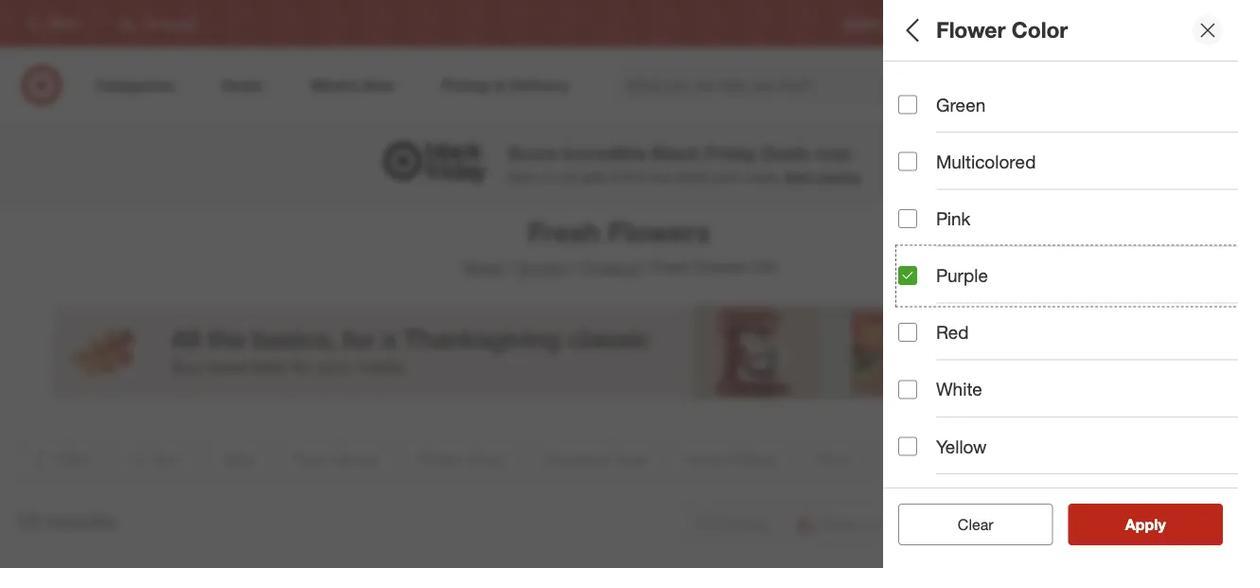 Task type: describe. For each thing, give the bounding box(es) containing it.
now
[[816, 142, 852, 164]]

save
[[508, 168, 537, 185]]

Green checkbox
[[899, 95, 918, 114]]

rating
[[954, 346, 1010, 368]]

clear for clear
[[958, 515, 994, 534]]

color for flower color purple
[[961, 207, 1008, 229]]

registry
[[844, 17, 886, 31]]

redcard
[[1000, 17, 1046, 31]]

apply button
[[1069, 504, 1224, 546]]

flower color dialog
[[884, 0, 1239, 568]]

Yellow checkbox
[[899, 437, 918, 456]]

plant variety button
[[899, 128, 1239, 194]]

0 vertical spatial flowers
[[608, 215, 711, 249]]

yellow
[[937, 435, 987, 457]]

3 / from the left
[[644, 258, 649, 277]]

score incredible black friday deals now save on top gifts & find new deals each week. start saving
[[508, 142, 861, 185]]

Pink checkbox
[[899, 209, 918, 228]]

pink
[[937, 208, 971, 229]]

sold by
[[899, 479, 962, 501]]

type button
[[899, 62, 1239, 128]]

multicolored
[[937, 151, 1036, 172]]

find stores
[[1170, 17, 1227, 31]]

target
[[462, 258, 503, 277]]

clear for clear all
[[949, 515, 985, 534]]

see results button
[[1069, 504, 1224, 546]]

What can we help you find? suggestions appear below search field
[[615, 64, 999, 106]]

target link
[[462, 258, 503, 277]]

registry link
[[844, 16, 886, 32]]

Purple checkbox
[[899, 266, 918, 285]]

score
[[508, 142, 558, 164]]

Multicolored checkbox
[[899, 152, 918, 171]]

see
[[1106, 515, 1133, 534]]

price button
[[899, 393, 1239, 459]]

on
[[541, 168, 556, 185]]

incredible
[[563, 142, 647, 164]]

white
[[937, 379, 983, 400]]

flower color purple
[[899, 207, 1008, 248]]

fresh flowers target / grocery / produce / fresh flowers (15)
[[462, 215, 777, 277]]

find
[[1170, 17, 1192, 31]]

top
[[559, 168, 579, 185]]

gifts
[[583, 168, 608, 185]]

15
[[15, 508, 39, 535]]

green
[[937, 94, 986, 116]]

guest
[[899, 346, 949, 368]]

start
[[784, 168, 816, 185]]

1 horizontal spatial type
[[988, 280, 1028, 302]]

black
[[652, 142, 700, 164]]

&
[[612, 168, 620, 185]]

clear all
[[949, 515, 1004, 534]]

results for see results
[[1137, 515, 1186, 534]]

stores
[[1195, 17, 1227, 31]]



Task type: locate. For each thing, give the bounding box(es) containing it.
weekly
[[916, 17, 953, 31]]

weekly ad
[[916, 17, 970, 31]]

(15)
[[752, 258, 777, 277]]

sold by button
[[899, 459, 1239, 526]]

each
[[714, 168, 742, 185]]

1 horizontal spatial /
[[575, 258, 580, 277]]

purple
[[899, 231, 937, 248], [937, 265, 989, 286]]

0 vertical spatial color
[[1012, 17, 1069, 43]]

0 horizontal spatial /
[[507, 258, 512, 277]]

purple down pink option
[[899, 231, 937, 248]]

advertisement region
[[51, 305, 1188, 400]]

2 horizontal spatial /
[[644, 258, 649, 277]]

1 clear from the left
[[949, 515, 985, 534]]

deals
[[678, 168, 710, 185]]

15 results
[[15, 508, 116, 535]]

flower for flower color purple
[[899, 207, 956, 229]]

0 horizontal spatial fresh
[[528, 215, 601, 249]]

results inside button
[[1137, 515, 1186, 534]]

type right container
[[988, 280, 1028, 302]]

plant variety
[[899, 147, 1007, 169]]

/ right grocery
[[575, 258, 580, 277]]

by
[[942, 479, 962, 501]]

purple down flower color purple in the right top of the page
[[937, 265, 989, 286]]

clear all button
[[899, 504, 1054, 546]]

1 vertical spatial type
[[988, 280, 1028, 302]]

weekly ad link
[[916, 16, 970, 32]]

flowers
[[608, 215, 711, 249], [695, 258, 748, 277]]

grocery link
[[516, 258, 571, 277]]

results right 15
[[45, 508, 116, 535]]

container
[[899, 280, 983, 302]]

all filters
[[899, 17, 990, 43]]

saving
[[820, 168, 861, 185]]

see results
[[1106, 515, 1186, 534]]

1 vertical spatial purple
[[937, 265, 989, 286]]

all
[[989, 515, 1004, 534]]

apply
[[1126, 515, 1166, 534]]

0 horizontal spatial type
[[899, 81, 939, 103]]

color up 'type' button on the right
[[1012, 17, 1069, 43]]

produce link
[[583, 258, 641, 277]]

1 / from the left
[[507, 258, 512, 277]]

guest rating button
[[899, 327, 1239, 393]]

1 horizontal spatial color
[[1012, 17, 1069, 43]]

purple inside flower color dialog
[[937, 265, 989, 286]]

clear left all
[[949, 515, 985, 534]]

friday
[[705, 142, 757, 164]]

color down multicolored at the top of page
[[961, 207, 1008, 229]]

clear
[[949, 515, 985, 534], [958, 515, 994, 534]]

fresh up grocery
[[528, 215, 601, 249]]

clear down by
[[958, 515, 994, 534]]

0 horizontal spatial color
[[961, 207, 1008, 229]]

clear inside button
[[958, 515, 994, 534]]

variety
[[948, 147, 1007, 169]]

0 vertical spatial purple
[[899, 231, 937, 248]]

find
[[624, 168, 646, 185]]

type
[[899, 81, 939, 103], [988, 280, 1028, 302]]

/
[[507, 258, 512, 277], [575, 258, 580, 277], [644, 258, 649, 277]]

0 vertical spatial fresh
[[528, 215, 601, 249]]

0 vertical spatial type
[[899, 81, 939, 103]]

1 horizontal spatial results
[[1137, 515, 1186, 534]]

redcard link
[[1000, 16, 1046, 32]]

2 / from the left
[[575, 258, 580, 277]]

results for 15 results
[[45, 508, 116, 535]]

2 clear from the left
[[958, 515, 994, 534]]

container type
[[899, 280, 1028, 302]]

flower for flower color
[[937, 17, 1006, 43]]

1 vertical spatial flower
[[899, 207, 956, 229]]

0 horizontal spatial results
[[45, 508, 116, 535]]

flower inside dialog
[[937, 17, 1006, 43]]

sold
[[899, 479, 937, 501]]

/ right produce link
[[644, 258, 649, 277]]

flower
[[937, 17, 1006, 43], [899, 207, 956, 229]]

fresh right produce link
[[653, 258, 691, 277]]

flower inside flower color purple
[[899, 207, 956, 229]]

flowers down new
[[608, 215, 711, 249]]

results right see
[[1137, 515, 1186, 534]]

clear inside button
[[949, 515, 985, 534]]

type down all
[[899, 81, 939, 103]]

price
[[899, 413, 943, 434]]

1 vertical spatial fresh
[[653, 258, 691, 277]]

plant
[[899, 147, 943, 169]]

/ right target
[[507, 258, 512, 277]]

new
[[650, 168, 674, 185]]

1 vertical spatial color
[[961, 207, 1008, 229]]

produce
[[583, 258, 641, 277]]

fresh
[[528, 215, 601, 249], [653, 258, 691, 277]]

filters
[[931, 17, 990, 43]]

1 vertical spatial flowers
[[695, 258, 748, 277]]

White checkbox
[[899, 380, 918, 399]]

deals
[[762, 142, 811, 164]]

flower color
[[937, 17, 1069, 43]]

container type button
[[899, 260, 1239, 327]]

color
[[1012, 17, 1069, 43], [961, 207, 1008, 229]]

color for flower color
[[1012, 17, 1069, 43]]

1 horizontal spatial fresh
[[653, 258, 691, 277]]

Red checkbox
[[899, 323, 918, 342]]

color inside flower color purple
[[961, 207, 1008, 229]]

purple inside flower color purple
[[899, 231, 937, 248]]

0 vertical spatial flower
[[937, 17, 1006, 43]]

results
[[45, 508, 116, 535], [1137, 515, 1186, 534]]

grocery
[[516, 258, 571, 277]]

guest rating
[[899, 346, 1010, 368]]

flowers left (15)
[[695, 258, 748, 277]]

all
[[899, 17, 925, 43]]

week.
[[746, 168, 781, 185]]

clear button
[[899, 504, 1054, 546]]

all filters dialog
[[884, 0, 1239, 568]]

red
[[937, 322, 969, 343]]

ad
[[956, 17, 970, 31]]

color inside dialog
[[1012, 17, 1069, 43]]

find stores link
[[1170, 16, 1227, 32]]



Task type: vqa. For each thing, say whether or not it's contained in the screenshot.
activity in Shop all Creativity for Kids Creativity For Kids Glow In The Dark Turtle Lagoon Activity Kit
no



